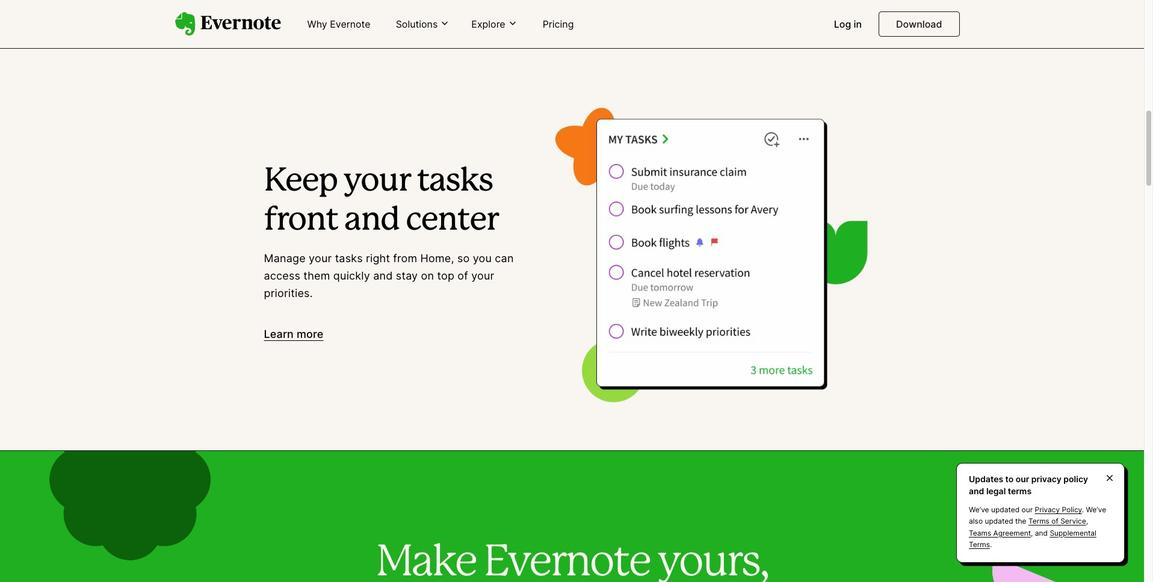 Task type: describe. For each thing, give the bounding box(es) containing it.
supplemental terms
[[969, 529, 1097, 549]]

home,
[[420, 252, 454, 265]]

2 horizontal spatial your
[[471, 269, 494, 282]]

solutions button
[[392, 17, 453, 31]]

evernote logo image
[[175, 12, 281, 36]]

to
[[1006, 474, 1014, 485]]

and inside updates to our privacy policy and legal terms
[[969, 486, 984, 496]]

access
[[264, 269, 300, 282]]

tasks for and
[[417, 167, 493, 197]]

quickly
[[333, 269, 370, 282]]

manage your tasks right from home, so you can access them quickly and stay on top of your priorities.
[[264, 252, 514, 299]]

your for manage
[[309, 252, 332, 265]]

log
[[834, 18, 851, 30]]

log in
[[834, 18, 862, 30]]

. we've also updated the
[[969, 506, 1106, 526]]

of inside terms of service , teams agreement , and
[[1052, 517, 1059, 526]]

why evernote link
[[300, 13, 378, 36]]

teams
[[969, 529, 991, 538]]

tasks widget screen image
[[541, 104, 880, 403]]

privacy
[[1035, 506, 1060, 515]]

our for privacy
[[1016, 474, 1029, 485]]

keep your tasks front and center
[[264, 167, 498, 236]]

updated inside the . we've also updated the
[[985, 517, 1013, 526]]

right
[[366, 252, 390, 265]]

can
[[495, 252, 514, 265]]

0 vertical spatial updated
[[991, 506, 1020, 515]]

terms inside supplemental terms
[[969, 540, 990, 549]]

and inside keep your tasks front and center
[[344, 206, 399, 236]]

terms of service , teams agreement , and
[[969, 517, 1088, 538]]

pricing
[[543, 18, 574, 30]]

learn more
[[264, 328, 324, 341]]

terms inside terms of service , teams agreement , and
[[1029, 517, 1050, 526]]

also
[[969, 517, 983, 526]]

policy
[[1064, 474, 1088, 485]]

from
[[393, 252, 417, 265]]

policy
[[1062, 506, 1082, 515]]

terms
[[1008, 486, 1032, 496]]

privacy policy link
[[1035, 506, 1082, 515]]

we've inside the . we've also updated the
[[1086, 506, 1106, 515]]

them
[[304, 269, 330, 282]]

updates
[[969, 474, 1003, 485]]

privacy
[[1032, 474, 1062, 485]]

. for .
[[990, 540, 992, 549]]

of inside manage your tasks right from home, so you can access them quickly and stay on top of your priorities.
[[458, 269, 468, 282]]

you
[[473, 252, 492, 265]]

and inside manage your tasks right from home, so you can access them quickly and stay on top of your priorities.
[[373, 269, 393, 282]]

teams agreement link
[[969, 529, 1031, 538]]

top
[[437, 269, 455, 282]]

agreement
[[993, 529, 1031, 538]]



Task type: locate. For each thing, give the bounding box(es) containing it.
of right top
[[458, 269, 468, 282]]

1 vertical spatial of
[[1052, 517, 1059, 526]]

tasks
[[417, 167, 493, 197], [335, 252, 363, 265]]

updated
[[991, 506, 1020, 515], [985, 517, 1013, 526]]

log in link
[[827, 13, 869, 36]]

. down "teams agreement" link
[[990, 540, 992, 549]]

our inside updates to our privacy policy and legal terms
[[1016, 474, 1029, 485]]

0 horizontal spatial of
[[458, 269, 468, 282]]

solutions
[[396, 18, 438, 30]]

1 horizontal spatial your
[[344, 167, 411, 197]]

and up right
[[344, 206, 399, 236]]

on
[[421, 269, 434, 282]]

explore
[[472, 18, 505, 30]]

your for keep
[[344, 167, 411, 197]]

1 horizontal spatial ,
[[1086, 517, 1088, 526]]

tasks up center
[[417, 167, 493, 197]]

0 horizontal spatial ,
[[1031, 529, 1033, 538]]

your
[[344, 167, 411, 197], [309, 252, 332, 265], [471, 269, 494, 282]]

1 vertical spatial tasks
[[335, 252, 363, 265]]

0 vertical spatial .
[[1082, 506, 1084, 515]]

of
[[458, 269, 468, 282], [1052, 517, 1059, 526]]

0 vertical spatial your
[[344, 167, 411, 197]]

download
[[896, 18, 942, 30]]

terms down teams
[[969, 540, 990, 549]]

tasks up quickly
[[335, 252, 363, 265]]

and down updates
[[969, 486, 984, 496]]

terms of service link
[[1029, 517, 1086, 526]]

1 vertical spatial terms
[[969, 540, 990, 549]]

terms
[[1029, 517, 1050, 526], [969, 540, 990, 549]]

so
[[457, 252, 470, 265]]

download link
[[879, 11, 960, 37]]

supplemental
[[1050, 529, 1097, 538]]

0 horizontal spatial terms
[[969, 540, 990, 549]]

our up the
[[1022, 506, 1033, 515]]

and down right
[[373, 269, 393, 282]]

1 vertical spatial updated
[[985, 517, 1013, 526]]

we've right policy
[[1086, 506, 1106, 515]]

1 vertical spatial your
[[309, 252, 332, 265]]

0 vertical spatial our
[[1016, 474, 1029, 485]]

and
[[344, 206, 399, 236], [373, 269, 393, 282], [969, 486, 984, 496], [1035, 529, 1048, 538]]

we've up the also
[[969, 506, 989, 515]]

1 horizontal spatial of
[[1052, 517, 1059, 526]]

1 vertical spatial our
[[1022, 506, 1033, 515]]

priorities.
[[264, 287, 313, 299]]

updates to our privacy policy and legal terms
[[969, 474, 1088, 496]]

1 horizontal spatial terms
[[1029, 517, 1050, 526]]

why evernote
[[307, 18, 371, 30]]

service
[[1061, 517, 1086, 526]]

1 horizontal spatial we've
[[1086, 506, 1106, 515]]

of down privacy policy link
[[1052, 517, 1059, 526]]

, down the . we've also updated the on the right bottom of page
[[1031, 529, 1033, 538]]

0 horizontal spatial .
[[990, 540, 992, 549]]

supplemental terms link
[[969, 529, 1097, 549]]

stay
[[396, 269, 418, 282]]

we've
[[969, 506, 989, 515], [1086, 506, 1106, 515]]

,
[[1086, 517, 1088, 526], [1031, 529, 1033, 538]]

our up 'terms'
[[1016, 474, 1029, 485]]

legal
[[986, 486, 1006, 496]]

. for . we've also updated the
[[1082, 506, 1084, 515]]

. up service
[[1082, 506, 1084, 515]]

center
[[406, 206, 498, 236]]

2 vertical spatial your
[[471, 269, 494, 282]]

explore button
[[468, 17, 521, 31]]

learn more link
[[264, 326, 324, 344]]

tasks for from
[[335, 252, 363, 265]]

terms down the privacy
[[1029, 517, 1050, 526]]

0 vertical spatial terms
[[1029, 517, 1050, 526]]

front
[[264, 206, 338, 236]]

tasks inside manage your tasks right from home, so you can access them quickly and stay on top of your priorities.
[[335, 252, 363, 265]]

our
[[1016, 474, 1029, 485], [1022, 506, 1033, 515]]

updated up "teams agreement" link
[[985, 517, 1013, 526]]

in
[[854, 18, 862, 30]]

and inside terms of service , teams agreement , and
[[1035, 529, 1048, 538]]

and down the . we've also updated the on the right bottom of page
[[1035, 529, 1048, 538]]

updated up the
[[991, 506, 1020, 515]]

2 we've from the left
[[1086, 506, 1106, 515]]

keep
[[264, 167, 337, 197]]

1 we've from the left
[[969, 506, 989, 515]]

0 horizontal spatial your
[[309, 252, 332, 265]]

.
[[1082, 506, 1084, 515], [990, 540, 992, 549]]

pricing link
[[535, 13, 581, 36]]

the
[[1015, 517, 1027, 526]]

, up supplemental
[[1086, 517, 1088, 526]]

evernote
[[330, 18, 371, 30]]

0 vertical spatial tasks
[[417, 167, 493, 197]]

learn
[[264, 328, 294, 341]]

1 horizontal spatial .
[[1082, 506, 1084, 515]]

we've updated our privacy policy
[[969, 506, 1082, 515]]

tasks inside keep your tasks front and center
[[417, 167, 493, 197]]

your inside keep your tasks front and center
[[344, 167, 411, 197]]

manage
[[264, 252, 306, 265]]

0 horizontal spatial we've
[[969, 506, 989, 515]]

0 horizontal spatial tasks
[[335, 252, 363, 265]]

0 vertical spatial of
[[458, 269, 468, 282]]

why
[[307, 18, 327, 30]]

1 vertical spatial .
[[990, 540, 992, 549]]

. inside the . we've also updated the
[[1082, 506, 1084, 515]]

1 horizontal spatial tasks
[[417, 167, 493, 197]]

0 vertical spatial ,
[[1086, 517, 1088, 526]]

our for privacy
[[1022, 506, 1033, 515]]

1 vertical spatial ,
[[1031, 529, 1033, 538]]

more
[[297, 328, 324, 341]]



Task type: vqa. For each thing, say whether or not it's contained in the screenshot.
rightmost .
yes



